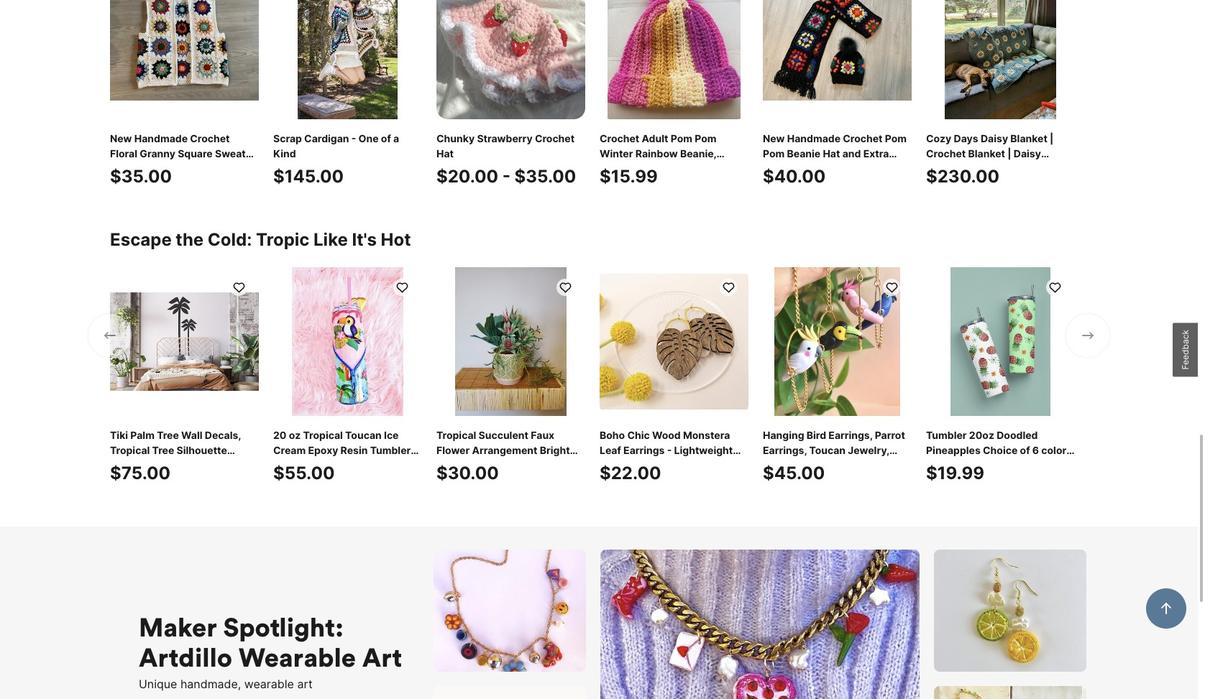 Task type: locate. For each thing, give the bounding box(es) containing it.
$19.99 link
[[926, 264, 1075, 501]]

statement
[[685, 456, 737, 468]]

epoxy
[[308, 441, 338, 453]]

2 vertical spatial -
[[667, 441, 672, 453]]

escape the cold: tropic like it's hot
[[110, 226, 411, 247]]

it's
[[352, 226, 377, 247]]

chunky
[[437, 129, 475, 141]]

cardigan
[[304, 129, 349, 141]]

$22.00
[[600, 460, 661, 480]]

scrap cardigan - one of a kind image
[[273, 0, 422, 116]]

tumbler
[[370, 441, 411, 453]]

green
[[437, 456, 466, 468]]

1 horizontal spatial -
[[503, 163, 511, 183]]

1 $35.00 from the left
[[110, 163, 172, 183]]

tropical succulent faux flower arrangement bright green pink and fuschia
[[437, 426, 570, 468]]

cozy days daisy blanket | crochet blanket | daisy blanket | daisy granny square blanket | granny squares | crochet image
[[926, 0, 1075, 116]]

$15.99 link
[[600, 0, 749, 204]]

$19.99
[[926, 460, 985, 480]]

wearable
[[239, 638, 356, 671]]

1 horizontal spatial and
[[492, 456, 511, 468]]

$75.00 link
[[110, 264, 259, 501]]

4 favorite image from the left
[[885, 277, 899, 291]]

and down arrangement
[[492, 456, 511, 468]]

tropical
[[303, 426, 343, 438], [437, 426, 476, 438], [643, 456, 683, 468]]

favorite image inside '$19.99' link
[[1048, 277, 1062, 291]]

$35.00 link
[[110, 0, 259, 204]]

tropical inside tropical succulent faux flower arrangement bright green pink and fuschia
[[437, 426, 476, 438]]

0 vertical spatial -
[[352, 129, 356, 141]]

0 horizontal spatial -
[[352, 129, 356, 141]]

20
[[273, 426, 287, 438]]

$20.00
[[437, 163, 499, 183]]

faux
[[531, 426, 555, 438]]

0 horizontal spatial $35.00
[[110, 163, 172, 183]]

2 $35.00 from the left
[[515, 163, 576, 183]]

tiki palm tree wall decals, tropical tree silhouette decal, beach house decor, removable wall decals for renters, coastal living decor image
[[110, 264, 259, 413]]

tropic
[[256, 226, 310, 247]]

1 horizontal spatial $35.00
[[515, 163, 576, 183]]

crochet
[[535, 129, 575, 141]]

boho chic wood monstera leaf earrings - lightweight wooden tropical statement jewelry
[[600, 426, 737, 483]]

$35.00 down crochet
[[515, 163, 576, 183]]

tropical up epoxy
[[303, 426, 343, 438]]

$40.00 link
[[763, 0, 912, 204]]

1 vertical spatial -
[[503, 163, 511, 183]]

tropical up flower
[[437, 426, 476, 438]]

the
[[176, 226, 204, 247]]

favorite image inside $75.00 link
[[232, 277, 246, 291]]

unique
[[139, 674, 177, 688]]

lazy load image image
[[434, 547, 586, 669], [601, 547, 920, 700], [934, 547, 1087, 669], [434, 683, 586, 700], [934, 683, 1087, 700]]

- left one
[[352, 129, 356, 141]]

-
[[352, 129, 356, 141], [503, 163, 511, 183], [667, 441, 672, 453]]

favorite image for $30.00
[[559, 277, 572, 291]]

3 favorite image from the left
[[722, 277, 735, 291]]

tropical succulent faux flower arrangement bright green pink and fuschia image
[[437, 264, 585, 413]]

2 and from the left
[[492, 456, 511, 468]]

favorite image inside $45.00 link
[[885, 277, 899, 291]]

1 favorite image from the left
[[232, 277, 246, 291]]

$15.99
[[600, 163, 658, 183]]

lightweight
[[674, 441, 733, 453]]

5 favorite image from the left
[[1048, 277, 1062, 291]]

wooden
[[600, 456, 641, 468]]

1 horizontal spatial tropical
[[437, 426, 476, 438]]

tropical inside boho chic wood monstera leaf earrings - lightweight wooden tropical statement jewelry
[[643, 456, 683, 468]]

2 horizontal spatial -
[[667, 441, 672, 453]]

$35.00
[[110, 163, 172, 183], [515, 163, 576, 183]]

strawberry
[[477, 129, 533, 141]]

$35.00 up escape
[[110, 163, 172, 183]]

and
[[311, 456, 330, 468], [492, 456, 511, 468]]

crochet adult pom pom winter rainbow beanie, handmade multi color soft youth skullcap, gifts for her, multi color winter season accessories image
[[600, 0, 749, 116]]

like
[[314, 226, 348, 247]]

favorite image for $75.00
[[232, 277, 246, 291]]

one
[[359, 129, 379, 141]]

ice
[[384, 426, 399, 438]]

favorite image for $45.00
[[885, 277, 899, 291]]

- down wood
[[667, 441, 672, 453]]

jewelry
[[600, 471, 639, 483]]

tropical down earrings
[[643, 456, 683, 468]]

- inside chunky strawberry crochet hat $20.00 - $35.00
[[503, 163, 511, 183]]

$75.00
[[110, 460, 171, 480]]

a
[[393, 129, 399, 141]]

art
[[362, 638, 402, 671]]

maker spotlight: artdillo wearable art unique handmade, wearable art
[[139, 608, 402, 688]]

0 horizontal spatial tropical
[[303, 426, 343, 438]]

$30.00
[[437, 460, 499, 480]]

0 horizontal spatial and
[[311, 456, 330, 468]]

- down "strawberry"
[[503, 163, 511, 183]]

2 horizontal spatial tropical
[[643, 456, 683, 468]]

chunky strawberry crochet hat image
[[437, 0, 585, 116]]

and down epoxy
[[311, 456, 330, 468]]

20 oz tropical toucan ice cream epoxy resin tumbler with lid and straw image
[[273, 264, 422, 413]]

2 favorite image from the left
[[559, 277, 572, 291]]

favorite image
[[232, 277, 246, 291], [559, 277, 572, 291], [722, 277, 735, 291], [885, 277, 899, 291], [1048, 277, 1062, 291]]

1 and from the left
[[311, 456, 330, 468]]

tropical inside 20 oz tropical toucan ice cream epoxy resin tumbler with lid and straw
[[303, 426, 343, 438]]

succulent
[[479, 426, 529, 438]]

spotlight:
[[223, 608, 344, 641]]



Task type: vqa. For each thing, say whether or not it's contained in the screenshot.
first Ship to me - Free over $49 Get it 02/01 - 02/05 from the top of the page
no



Task type: describe. For each thing, give the bounding box(es) containing it.
wearable
[[244, 674, 294, 688]]

$35.00 inside chunky strawberry crochet hat $20.00 - $35.00
[[515, 163, 576, 183]]

wood
[[652, 426, 681, 438]]

$55.00
[[273, 460, 335, 480]]

flower
[[437, 441, 470, 453]]

favorite image
[[395, 277, 409, 291]]

art
[[297, 674, 313, 688]]

and inside 20 oz tropical toucan ice cream epoxy resin tumbler with lid and straw
[[311, 456, 330, 468]]

toucan
[[345, 426, 382, 438]]

favorite image for $22.00
[[722, 277, 735, 291]]

bright
[[540, 441, 570, 453]]

20 oz tropical toucan ice cream epoxy resin tumbler with lid and straw
[[273, 426, 411, 468]]

favorite image for $19.99
[[1048, 277, 1062, 291]]

$230.00 link
[[926, 0, 1075, 204]]

new handmade crochet floral granny square sweater vest knit waistcoat multicolored white flowers machine washable teen woman size s - m image
[[110, 0, 259, 116]]

maker
[[139, 608, 217, 641]]

$40.00
[[763, 163, 826, 183]]

$230.00
[[926, 163, 1000, 183]]

boho chic wood monstera leaf earrings - lightweight wooden tropical statement jewelry image
[[600, 264, 749, 413]]

$145.00
[[273, 163, 344, 183]]

new handmade crochet pom pom beanie hat and extra long granny square scarf rainbow black fringe knit machine washable boho image
[[763, 0, 912, 116]]

scrap cardigan - one of a kind $145.00
[[273, 129, 399, 183]]

artdillo
[[139, 638, 232, 671]]

scrap
[[273, 129, 302, 141]]

- inside boho chic wood monstera leaf earrings - lightweight wooden tropical statement jewelry
[[667, 441, 672, 453]]

escape
[[110, 226, 172, 247]]

monstera
[[683, 426, 730, 438]]

cold:
[[208, 226, 252, 247]]

hot
[[381, 226, 411, 247]]

cream
[[273, 441, 306, 453]]

arrangement
[[472, 441, 538, 453]]

chic
[[627, 426, 650, 438]]

$45.00
[[763, 460, 825, 480]]

boho
[[600, 426, 625, 438]]

earrings
[[624, 441, 665, 453]]

straw
[[332, 456, 360, 468]]

$45.00 link
[[763, 264, 912, 501]]

oz
[[289, 426, 301, 438]]

lid
[[297, 456, 309, 468]]

leaf
[[600, 441, 621, 453]]

resin
[[341, 441, 368, 453]]

tumbler 20oz doodled pineapples choice of 6 colors includes stainless steel straw lid and rubber base double-wall image
[[926, 264, 1075, 413]]

hanging bird earrings, parrot earrings, toucan jewelry, cockatoo earring, tropical bird earrings, summer jewelry, unique earrings image
[[763, 264, 912, 413]]

- inside scrap cardigan - one of a kind $145.00
[[352, 129, 356, 141]]

chunky strawberry crochet hat $20.00 - $35.00
[[437, 129, 576, 183]]

kind
[[273, 144, 296, 156]]

handmade,
[[180, 674, 241, 688]]

and inside tropical succulent faux flower arrangement bright green pink and fuschia
[[492, 456, 511, 468]]

fuschia
[[513, 456, 552, 468]]

hat
[[437, 144, 454, 156]]

of
[[381, 129, 391, 141]]

pink
[[469, 456, 490, 468]]

with
[[273, 456, 295, 468]]



